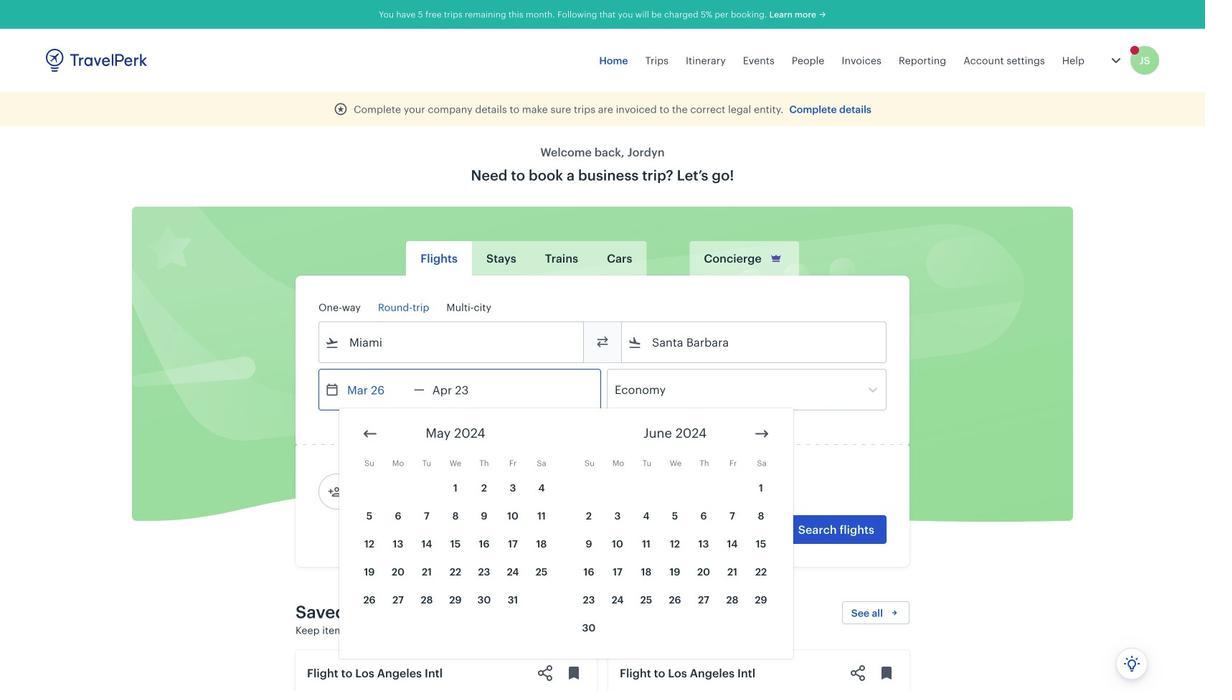 Task type: describe. For each thing, give the bounding box(es) containing it.
Add first traveler search field
[[342, 480, 492, 503]]



Task type: locate. For each thing, give the bounding box(es) containing it.
move forward to switch to the next month. image
[[753, 425, 771, 442]]

Return text field
[[425, 370, 499, 410]]

From search field
[[339, 331, 565, 354]]

calendar application
[[339, 408, 1205, 659]]

move backward to switch to the previous month. image
[[362, 425, 379, 442]]

To search field
[[642, 331, 868, 354]]

Depart text field
[[339, 370, 414, 410]]



